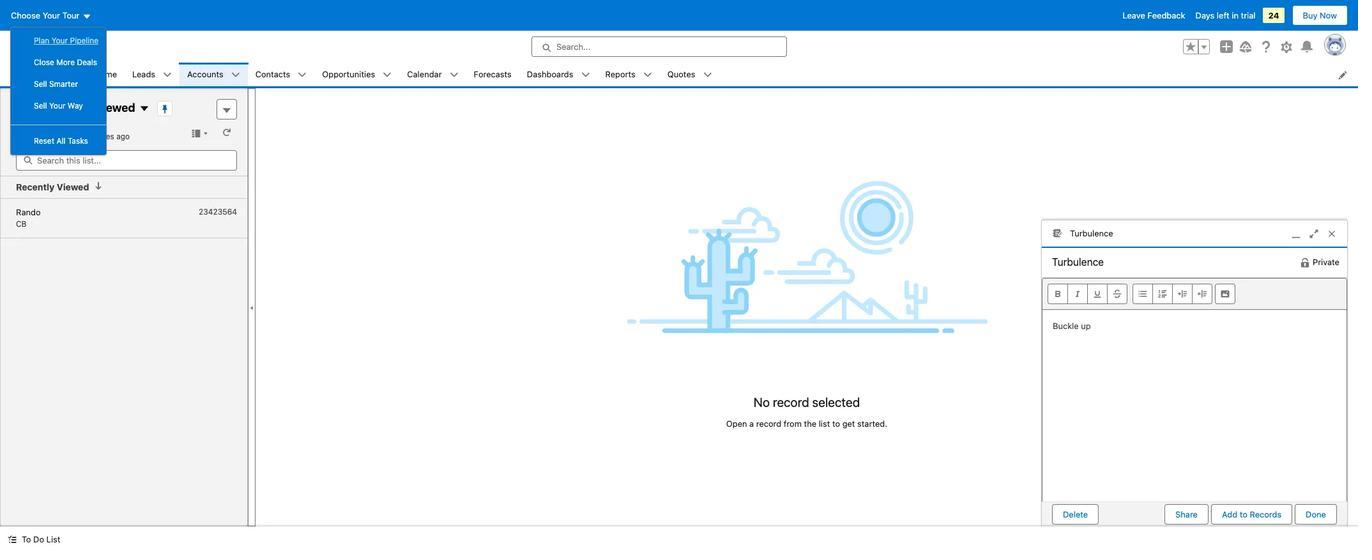 Task type: locate. For each thing, give the bounding box(es) containing it.
deals
[[77, 58, 97, 67]]

text default image right calendar
[[450, 71, 459, 79]]

ago
[[116, 132, 130, 141]]

to inside button
[[1240, 509, 1248, 519]]

sell down the 'sell smarter'
[[34, 101, 47, 111]]

list
[[86, 63, 1359, 86]]

the
[[804, 418, 817, 429]]

text default image inside leads list item
[[163, 71, 172, 79]]

tour
[[62, 10, 80, 20]]

add
[[1223, 509, 1238, 519]]

1 vertical spatial your
[[52, 36, 68, 45]]

accounts link
[[180, 63, 231, 86]]

recently viewed up rando
[[16, 182, 89, 192]]

plan
[[34, 36, 49, 45]]

viewed
[[95, 101, 135, 115], [57, 182, 89, 192]]

buckle up
[[1053, 321, 1091, 331]]

text default image inside 'opportunities' list item
[[383, 71, 392, 79]]

record up from
[[773, 395, 810, 409]]

your right plan
[[52, 36, 68, 45]]

forecasts link
[[466, 63, 519, 86]]

0 vertical spatial sell
[[34, 79, 47, 89]]

no record selected main content
[[256, 88, 1359, 527]]

None text field
[[1042, 248, 1175, 276]]

smarter
[[49, 79, 78, 89]]

sell inside sell your way link
[[34, 101, 47, 111]]

all
[[56, 136, 66, 146]]

viewed up ago on the top
[[95, 101, 135, 115]]

reports
[[606, 69, 636, 79]]

sell smarter
[[34, 79, 78, 89]]

accounts
[[187, 69, 223, 79]]

recently
[[44, 101, 92, 115], [16, 182, 55, 192]]

your inside dropdown button
[[43, 10, 60, 20]]

minutes
[[86, 132, 114, 141]]

text default image left to
[[8, 535, 17, 544]]

0 horizontal spatial to
[[833, 418, 841, 429]]

way
[[68, 101, 83, 111]]

1 vertical spatial recently
[[16, 182, 55, 192]]

text default image left calendar link
[[383, 71, 392, 79]]

format body element
[[1133, 284, 1213, 304]]

1
[[16, 132, 20, 141]]

toolbar inside the turbulence dialog
[[1043, 278, 1347, 310]]

text default image inside dashboards list item
[[581, 71, 590, 79]]

record right a
[[757, 418, 782, 429]]

text default image right quotes
[[703, 71, 712, 79]]

text default image down leads "link"
[[139, 104, 149, 114]]

reset all tasks link
[[11, 130, 106, 152]]

text default image right contacts on the top left of the page
[[298, 71, 307, 79]]

to right list
[[833, 418, 841, 429]]

open a record from the list to get started.
[[727, 418, 888, 429]]

0 vertical spatial your
[[43, 10, 60, 20]]

none search field inside the recently viewed|accounts|list view element
[[16, 150, 237, 171]]

text default image right the accounts
[[231, 71, 240, 79]]

text default image right leads
[[163, 71, 172, 79]]

your for tour
[[43, 10, 60, 20]]

to inside no record selected main content
[[833, 418, 841, 429]]

close more deals link
[[11, 52, 106, 74]]

recently up rando
[[16, 182, 55, 192]]

trial
[[1242, 10, 1256, 20]]

recently down smarter
[[44, 101, 92, 115]]

plan your pipeline
[[34, 36, 99, 45]]

your
[[43, 10, 60, 20], [52, 36, 68, 45], [49, 101, 66, 111]]

text default image inside the recently viewed|accounts|list view element
[[139, 104, 149, 114]]

search... button
[[532, 36, 787, 57]]

1 horizontal spatial viewed
[[95, 101, 135, 115]]

1 vertical spatial record
[[757, 418, 782, 429]]

1 horizontal spatial to
[[1240, 509, 1248, 519]]

sell down close
[[34, 79, 47, 89]]

to right add
[[1240, 509, 1248, 519]]

to
[[833, 418, 841, 429], [1240, 509, 1248, 519]]

toolbar
[[1043, 278, 1347, 310]]

0 vertical spatial viewed
[[95, 101, 135, 115]]

quotes link
[[660, 63, 703, 86]]

recently viewed up 8
[[44, 101, 135, 115]]

leads list item
[[125, 63, 180, 86]]

text default image right reports
[[643, 71, 652, 79]]

share button
[[1165, 504, 1209, 524]]

turbulence dialog
[[1042, 220, 1349, 534]]

calendar link
[[400, 63, 450, 86]]

dashboards list item
[[519, 63, 598, 86]]

sell inside sell smarter link
[[34, 79, 47, 89]]

2 vertical spatial your
[[49, 101, 66, 111]]

text default image
[[163, 71, 172, 79], [231, 71, 240, 79], [450, 71, 459, 79], [643, 71, 652, 79], [703, 71, 712, 79], [139, 104, 149, 114], [1301, 257, 1311, 268], [8, 535, 17, 544]]

0 vertical spatial to
[[833, 418, 841, 429]]

text default image down search recently viewed list view. search box
[[94, 182, 103, 190]]

choose your tour button
[[10, 5, 92, 26]]

None search field
[[16, 150, 237, 171]]

group
[[1184, 39, 1211, 54]]

leads
[[132, 69, 155, 79]]

forecasts
[[474, 69, 512, 79]]

text default image inside calendar list item
[[450, 71, 459, 79]]

item
[[22, 132, 37, 141]]

plan your pipeline link
[[11, 30, 106, 52]]

text default image left private
[[1301, 257, 1311, 268]]

text default image inside the contacts list item
[[298, 71, 307, 79]]

1 vertical spatial viewed
[[57, 182, 89, 192]]

recently viewed
[[44, 101, 135, 115], [16, 182, 89, 192]]

text default image inside reports list item
[[643, 71, 652, 79]]

sell
[[34, 79, 47, 89], [34, 101, 47, 111]]

rando
[[16, 207, 41, 217]]

0 horizontal spatial viewed
[[57, 182, 89, 192]]

choose your tour
[[11, 10, 80, 20]]

2 sell from the top
[[34, 101, 47, 111]]

quotes list item
[[660, 63, 720, 86]]

sales
[[43, 67, 71, 81]]

text default image
[[298, 71, 307, 79], [383, 71, 392, 79], [581, 71, 590, 79], [94, 182, 103, 190]]

home
[[94, 69, 117, 79]]

delete button
[[1053, 504, 1099, 524]]

1 sell from the top
[[34, 79, 47, 89]]

menu
[[11, 30, 106, 152]]

calendar
[[407, 69, 442, 79]]

leave feedback link
[[1123, 10, 1186, 20]]

viewed down the "tasks" at the top left of page
[[57, 182, 89, 192]]

more
[[56, 58, 75, 67]]

delete
[[1064, 509, 1089, 519]]

none text field inside the turbulence dialog
[[1042, 248, 1175, 276]]

your left tour
[[43, 10, 60, 20]]

your left way at left top
[[49, 101, 66, 111]]

no
[[754, 395, 770, 409]]

selected
[[813, 395, 860, 409]]

sell for sell your way
[[34, 101, 47, 111]]

open
[[727, 418, 747, 429]]

text default image inside accounts list item
[[231, 71, 240, 79]]

1 vertical spatial to
[[1240, 509, 1248, 519]]

1 vertical spatial sell
[[34, 101, 47, 111]]

text default image down search...
[[581, 71, 590, 79]]



Task type: vqa. For each thing, say whether or not it's contained in the screenshot.
The No Upcoming
no



Task type: describe. For each thing, give the bounding box(es) containing it.
opportunities
[[322, 69, 375, 79]]

to do list
[[22, 534, 60, 545]]

records
[[1250, 509, 1282, 519]]

leave feedback
[[1123, 10, 1186, 20]]

cb
[[16, 219, 27, 229]]

0 vertical spatial recently
[[44, 101, 92, 115]]

text default image for contacts
[[298, 71, 307, 79]]

your for way
[[49, 101, 66, 111]]

contacts list item
[[248, 63, 315, 86]]

pipeline
[[70, 36, 99, 45]]

format text element
[[1048, 284, 1128, 304]]

buckle
[[1053, 321, 1079, 331]]

sell smarter link
[[11, 74, 106, 95]]

turbulence
[[1071, 228, 1114, 238]]

Search Recently Viewed list view. search field
[[16, 150, 237, 171]]

reset all tasks
[[34, 136, 88, 146]]

recently viewed|accounts|list view element
[[0, 88, 248, 527]]

1 vertical spatial recently viewed
[[16, 182, 89, 192]]

left
[[1217, 10, 1230, 20]]

no record selected
[[754, 395, 860, 409]]

home link
[[86, 63, 125, 86]]

add to records button
[[1212, 504, 1293, 524]]

list containing home
[[86, 63, 1359, 86]]

started.
[[858, 418, 888, 429]]

text default image inside to do list "button"
[[8, 535, 17, 544]]

private
[[1313, 257, 1340, 267]]

done
[[1306, 509, 1327, 519]]

leads link
[[125, 63, 163, 86]]

reports list item
[[598, 63, 660, 86]]

search...
[[557, 42, 591, 52]]

do
[[33, 534, 44, 545]]

text default image for dashboards
[[581, 71, 590, 79]]

contacts
[[255, 69, 290, 79]]

text default image for opportunities
[[383, 71, 392, 79]]

updated
[[45, 132, 76, 141]]

24
[[1269, 10, 1280, 20]]

reset
[[34, 136, 54, 146]]

delete status
[[1053, 504, 1165, 524]]

get
[[843, 418, 855, 429]]

accounts list item
[[180, 63, 248, 86]]

reports link
[[598, 63, 643, 86]]

leave
[[1123, 10, 1146, 20]]

a
[[750, 418, 754, 429]]

now
[[1320, 10, 1338, 20]]

recently viewed status
[[16, 132, 45, 141]]

8
[[79, 132, 83, 141]]

•
[[40, 132, 43, 141]]

accounts image
[[16, 99, 36, 120]]

0 vertical spatial recently viewed
[[44, 101, 135, 115]]

text default image inside quotes list item
[[703, 71, 712, 79]]

feedback
[[1148, 10, 1186, 20]]

0 vertical spatial record
[[773, 395, 810, 409]]

sell for sell smarter
[[34, 79, 47, 89]]

1 item • updated 8 minutes ago
[[16, 132, 130, 141]]

list
[[46, 534, 60, 545]]

sell your way
[[34, 101, 83, 111]]

buy now button
[[1293, 5, 1349, 26]]

done button
[[1296, 504, 1338, 524]]

in
[[1232, 10, 1239, 20]]

text default image inside the turbulence dialog
[[1301, 257, 1311, 268]]

dashboards link
[[519, 63, 581, 86]]

list
[[819, 418, 830, 429]]

dashboards
[[527, 69, 574, 79]]

share
[[1176, 509, 1198, 519]]

opportunities list item
[[315, 63, 400, 86]]

sell your way link
[[11, 95, 106, 117]]

opportunities link
[[315, 63, 383, 86]]

buy
[[1304, 10, 1318, 20]]

your for pipeline
[[52, 36, 68, 45]]

choose
[[11, 10, 40, 20]]

menu containing plan your pipeline
[[11, 30, 106, 152]]

days left in trial
[[1196, 10, 1256, 20]]

close
[[34, 58, 54, 67]]

calendar list item
[[400, 63, 466, 86]]

add to records
[[1223, 509, 1282, 519]]

tasks
[[68, 136, 88, 146]]

23423564
[[199, 207, 237, 216]]

to do list button
[[0, 527, 68, 552]]

up
[[1082, 321, 1091, 331]]

close more deals
[[34, 58, 97, 67]]

days
[[1196, 10, 1215, 20]]

contacts link
[[248, 63, 298, 86]]

buy now
[[1304, 10, 1338, 20]]

from
[[784, 418, 802, 429]]

quotes
[[668, 69, 696, 79]]

Compose text text field
[[1043, 310, 1347, 501]]



